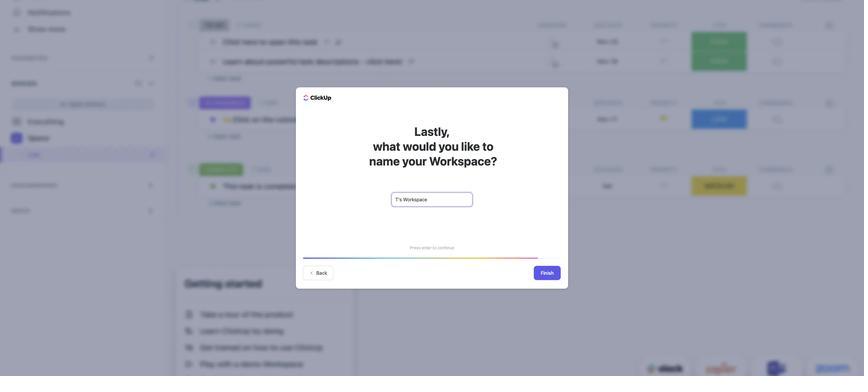 Task type: locate. For each thing, give the bounding box(es) containing it.
finish
[[541, 270, 554, 276]]

lastly,
[[415, 124, 450, 138]]

you
[[439, 139, 459, 153]]

to inside lastly, what would you like to name your workspace?
[[483, 139, 494, 153]]

what
[[373, 139, 401, 153]]

0 vertical spatial to
[[483, 139, 494, 153]]

1 horizontal spatial to
[[483, 139, 494, 153]]

to
[[483, 139, 494, 153], [433, 245, 437, 250]]

0 horizontal spatial to
[[433, 245, 437, 250]]

would
[[403, 139, 436, 153]]

to right enter
[[433, 245, 437, 250]]

your
[[403, 154, 427, 168]]

workspace?
[[430, 154, 498, 168]]

back
[[317, 270, 327, 276]]

continue
[[438, 245, 454, 250]]

lastly, what would you like to name your workspace?
[[367, 124, 498, 168]]

to right like
[[483, 139, 494, 153]]



Task type: describe. For each thing, give the bounding box(es) containing it.
back button
[[303, 266, 334, 280]]

like
[[461, 139, 480, 153]]

1 vertical spatial to
[[433, 245, 437, 250]]

clickup logo image
[[304, 94, 332, 101]]

press enter to continue
[[410, 245, 454, 250]]

name
[[370, 154, 400, 168]]

Tyler Black's Workspace field
[[392, 192, 473, 207]]

press
[[410, 245, 421, 250]]

finish button
[[534, 266, 561, 280]]

enter
[[422, 245, 432, 250]]



Task type: vqa. For each thing, say whether or not it's contained in the screenshot.
Enter your email email field
no



